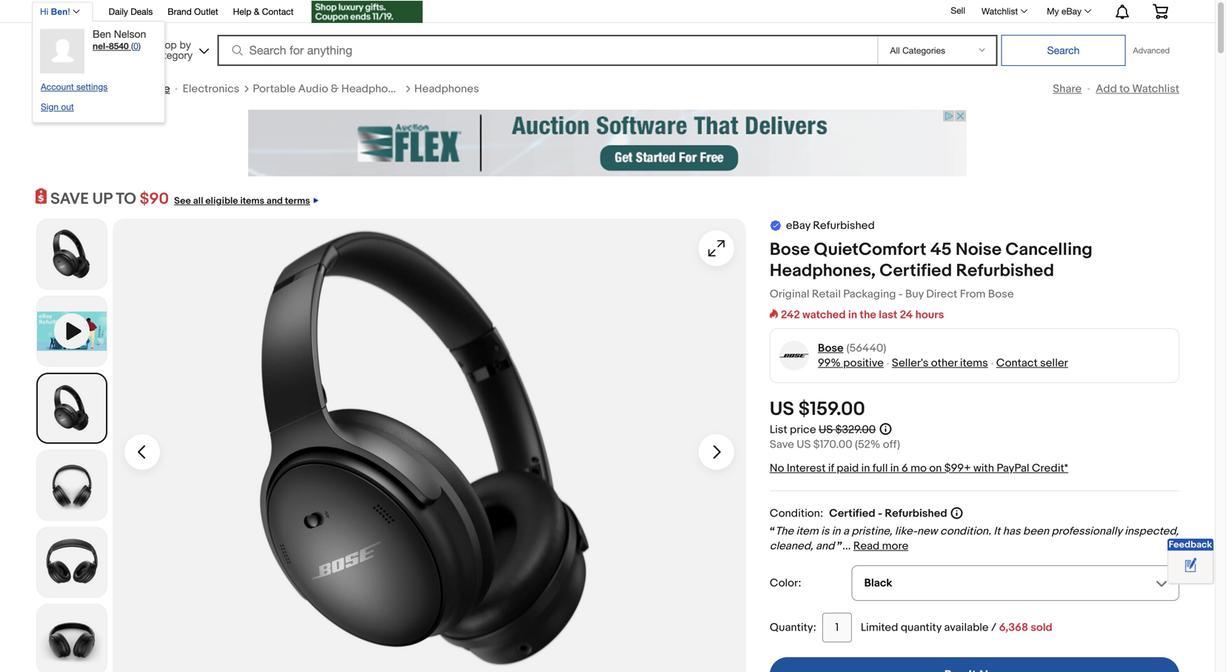 Task type: vqa. For each thing, say whether or not it's contained in the screenshot.
1st Cats from the bottom of the page
no



Task type: locate. For each thing, give the bounding box(es) containing it.
like-
[[895, 525, 917, 538]]

0 horizontal spatial -
[[878, 507, 883, 520]]

0 vertical spatial &
[[254, 6, 260, 17]]

get the coupon image
[[311, 1, 423, 23]]

picture 1 of 19 image
[[37, 219, 107, 289]]

1 horizontal spatial picture 2 of 19 image
[[113, 219, 746, 672]]

2 horizontal spatial us
[[819, 423, 833, 437]]

0 horizontal spatial contact
[[262, 6, 294, 17]]

1 vertical spatial contact
[[997, 357, 1038, 370]]

and left terms
[[267, 195, 283, 207]]

& inside 'link'
[[331, 82, 339, 96]]

portable audio & headphones link
[[253, 82, 406, 96]]

in left full
[[862, 462, 870, 475]]

limited quantity available / 6,368 sold
[[861, 621, 1053, 634]]

ben
[[51, 7, 68, 17], [93, 28, 111, 40]]

contact right help
[[262, 6, 294, 17]]

help & contact link
[[233, 4, 294, 20]]

advanced
[[1133, 46, 1170, 55]]

- up pristine,
[[878, 507, 883, 520]]

1 horizontal spatial and
[[816, 540, 835, 553]]

list price us $329.00
[[770, 423, 876, 437]]

1 vertical spatial ebay
[[786, 219, 811, 232]]

ben inside ben nelson nel-8540 ( 0 )
[[93, 28, 111, 40]]

daily deals link
[[109, 4, 153, 20]]

certified inside 'bose quietcomfort 45 noise cancelling headphones, certified refurbished original retail packaging - buy direct from bose'
[[880, 261, 952, 282]]

back to previous page link
[[36, 80, 170, 98]]

1 vertical spatial refurbished
[[956, 261, 1055, 282]]

1 headphones from the left
[[341, 82, 406, 96]]

to right add
[[1120, 82, 1130, 96]]

1 horizontal spatial ben
[[93, 28, 111, 40]]

refurbished up from on the right top of the page
[[956, 261, 1055, 282]]

- left buy
[[899, 288, 903, 301]]

no interest if paid in full in 6 mo on $99+ with paypal credit* link
[[770, 462, 1069, 475]]

2 vertical spatial us
[[797, 438, 811, 451]]

banner containing ben nelson
[[32, 0, 1180, 123]]

bose down text__icon
[[770, 239, 810, 261]]

buy
[[906, 288, 924, 301]]

"
[[770, 525, 775, 538]]

1 vertical spatial items
[[960, 357, 988, 370]]

bose quietcomfort 45 noise cancelling headphones, certified refurbished original retail packaging - buy direct from bose
[[770, 239, 1093, 301]]

deals
[[131, 6, 153, 17]]

Search for anything text field
[[220, 36, 875, 64]]

last
[[879, 308, 898, 322]]

sign out link
[[41, 102, 74, 112]]

the
[[775, 525, 794, 538]]

" ... read more
[[837, 540, 909, 553]]

shop by category button
[[146, 33, 212, 65]]

no
[[770, 462, 785, 475]]

us down the price
[[797, 438, 811, 451]]

1 horizontal spatial to
[[1120, 82, 1130, 96]]

profile picture - ben image
[[40, 29, 84, 73]]

1 to from the left
[[85, 82, 96, 96]]

a
[[843, 525, 849, 538]]

my ebay link
[[1039, 2, 1098, 20]]

watchlist
[[982, 6, 1018, 16], [1133, 82, 1180, 96]]

us
[[770, 398, 795, 421], [819, 423, 833, 437], [797, 438, 811, 451]]

1 horizontal spatial headphones
[[414, 82, 479, 96]]

0 vertical spatial -
[[899, 288, 903, 301]]

in left a
[[832, 525, 841, 538]]

ebay refurbished
[[786, 219, 875, 232]]

in
[[849, 308, 858, 322], [862, 462, 870, 475], [891, 462, 899, 475], [832, 525, 841, 538]]

sold
[[1031, 621, 1053, 634]]

picture 2 of 19 image
[[113, 219, 746, 672], [38, 374, 106, 442]]

0 vertical spatial ebay
[[1062, 6, 1082, 16]]

items right eligible
[[240, 195, 264, 207]]

0 horizontal spatial certified
[[829, 507, 876, 520]]

1 horizontal spatial bose
[[818, 342, 844, 355]]

0 horizontal spatial ben
[[51, 7, 68, 17]]

0 horizontal spatial items
[[240, 195, 264, 207]]

refurbished up 'quietcomfort'
[[813, 219, 875, 232]]

bose for (56440)
[[818, 342, 844, 355]]

it
[[994, 525, 1001, 538]]

certified
[[880, 261, 952, 282], [829, 507, 876, 520]]

watchlist inside account navigation
[[982, 6, 1018, 16]]

0 horizontal spatial picture 2 of 19 image
[[38, 374, 106, 442]]

electronics
[[183, 82, 240, 96]]

&
[[254, 6, 260, 17], [331, 82, 339, 96]]

1 vertical spatial ben
[[93, 28, 111, 40]]

2 vertical spatial bose
[[818, 342, 844, 355]]

in left 6
[[891, 462, 899, 475]]

1 horizontal spatial refurbished
[[885, 507, 948, 520]]

1 vertical spatial watchlist
[[1133, 82, 1180, 96]]

banner
[[32, 0, 1180, 123]]

seller's other items link
[[892, 357, 988, 370]]

99%
[[818, 357, 841, 370]]

headphones,
[[770, 261, 876, 282]]

add
[[1096, 82, 1117, 96]]

category
[[152, 49, 193, 61]]

1 horizontal spatial us
[[797, 438, 811, 451]]

to right back
[[85, 82, 96, 96]]

ebay right the my
[[1062, 6, 1082, 16]]

pristine,
[[852, 525, 893, 538]]

bose up 99% at the right bottom of the page
[[818, 342, 844, 355]]

0 horizontal spatial to
[[85, 82, 96, 96]]

been
[[1023, 525, 1049, 538]]

help & contact
[[233, 6, 294, 17]]

0 horizontal spatial ebay
[[786, 219, 811, 232]]

0 horizontal spatial and
[[267, 195, 283, 207]]

items right other
[[960, 357, 988, 370]]

has
[[1003, 525, 1021, 538]]

inspected,
[[1125, 525, 1179, 538]]

bose right from on the right top of the page
[[988, 288, 1014, 301]]

watchlist right sell
[[982, 6, 1018, 16]]

0 horizontal spatial headphones
[[341, 82, 406, 96]]

1 vertical spatial bose
[[988, 288, 1014, 301]]

- inside 'bose quietcomfort 45 noise cancelling headphones, certified refurbished original retail packaging - buy direct from bose'
[[899, 288, 903, 301]]

1 vertical spatial &
[[331, 82, 339, 96]]

0 vertical spatial and
[[267, 195, 283, 207]]

0 vertical spatial certified
[[880, 261, 952, 282]]

0 vertical spatial bose
[[770, 239, 810, 261]]

0 vertical spatial refurbished
[[813, 219, 875, 232]]

ebay right text__icon
[[786, 219, 811, 232]]

None submit
[[1002, 35, 1126, 66]]

1 horizontal spatial ebay
[[1062, 6, 1082, 16]]

contact
[[262, 6, 294, 17], [997, 357, 1038, 370]]

bose image
[[779, 341, 810, 371]]

professionally
[[1052, 525, 1122, 538]]

contact inside account navigation
[[262, 6, 294, 17]]

certified up buy
[[880, 261, 952, 282]]

refurbished up like-
[[885, 507, 948, 520]]

& right audio at the left top of the page
[[331, 82, 339, 96]]

1 horizontal spatial certified
[[880, 261, 952, 282]]

-
[[899, 288, 903, 301], [878, 507, 883, 520]]

1 vertical spatial -
[[878, 507, 883, 520]]

and left '"'
[[816, 540, 835, 553]]

2 to from the left
[[1120, 82, 1130, 96]]

hi
[[40, 7, 48, 17]]

us up $170.00
[[819, 423, 833, 437]]

0 vertical spatial watchlist
[[982, 6, 1018, 16]]

by
[[180, 39, 191, 51]]

daily
[[109, 6, 128, 17]]

$99+
[[945, 462, 971, 475]]

0 vertical spatial contact
[[262, 6, 294, 17]]

audio
[[298, 82, 328, 96]]

none submit inside banner
[[1002, 35, 1126, 66]]

nelson
[[114, 28, 146, 40]]

items
[[240, 195, 264, 207], [960, 357, 988, 370]]

0
[[133, 41, 138, 51]]

bose (56440)
[[818, 342, 887, 355]]

ben up 'nel-'
[[93, 28, 111, 40]]

$170.00
[[814, 438, 853, 451]]

0 horizontal spatial bose
[[770, 239, 810, 261]]

full
[[873, 462, 888, 475]]

sign out
[[41, 102, 74, 112]]

contact left the seller
[[997, 357, 1038, 370]]

hi ben !
[[40, 7, 70, 17]]

us up list
[[770, 398, 795, 421]]

watchlist down advanced link
[[1133, 82, 1180, 96]]

)
[[138, 41, 141, 51]]

45
[[931, 239, 952, 261]]

Quantity: text field
[[822, 613, 852, 643]]

ben right the hi
[[51, 7, 68, 17]]

& right help
[[254, 6, 260, 17]]

0 horizontal spatial us
[[770, 398, 795, 421]]

1 horizontal spatial -
[[899, 288, 903, 301]]

0 vertical spatial items
[[240, 195, 264, 207]]

(
[[131, 41, 133, 51]]

certified up a
[[829, 507, 876, 520]]

2 horizontal spatial bose
[[988, 288, 1014, 301]]

watchlist link
[[974, 2, 1035, 20]]

0 horizontal spatial &
[[254, 6, 260, 17]]

in left the
[[849, 308, 858, 322]]

1 vertical spatial certified
[[829, 507, 876, 520]]

save
[[770, 438, 794, 451]]

headphones
[[341, 82, 406, 96], [414, 82, 479, 96]]

ben nelson nel-8540 ( 0 )
[[93, 28, 146, 51]]

2 horizontal spatial refurbished
[[956, 261, 1055, 282]]

and
[[267, 195, 283, 207], [816, 540, 835, 553]]

1 vertical spatial us
[[819, 423, 833, 437]]

1 vertical spatial and
[[816, 540, 835, 553]]

more information - about this item condition image
[[951, 507, 963, 519]]

add to watchlist
[[1096, 82, 1180, 96]]

"
[[837, 540, 843, 553]]

my ebay
[[1047, 6, 1082, 16]]

quantity:
[[770, 621, 817, 634]]

to for back
[[85, 82, 96, 96]]

daily deals
[[109, 6, 153, 17]]

1 horizontal spatial &
[[331, 82, 339, 96]]

0 horizontal spatial refurbished
[[813, 219, 875, 232]]

page
[[144, 82, 170, 96]]

watched
[[803, 308, 846, 322]]

0 horizontal spatial watchlist
[[982, 6, 1018, 16]]

if
[[828, 462, 834, 475]]



Task type: describe. For each thing, give the bounding box(es) containing it.
save up to $90
[[50, 189, 169, 209]]

back to previous page
[[58, 82, 170, 96]]

available
[[944, 621, 989, 634]]

picture 3 of 19 image
[[37, 451, 107, 520]]

advanced link
[[1126, 36, 1178, 65]]

no interest if paid in full in 6 mo on $99+ with paypal credit*
[[770, 462, 1069, 475]]

packaging
[[844, 288, 896, 301]]

1 horizontal spatial contact
[[997, 357, 1038, 370]]

more
[[882, 540, 909, 553]]

!
[[68, 7, 70, 17]]

nel-
[[93, 41, 109, 51]]

2 vertical spatial refurbished
[[885, 507, 948, 520]]

0 vertical spatial us
[[770, 398, 795, 421]]

advertisement region
[[248, 110, 967, 176]]

sell link
[[944, 5, 972, 16]]

video 1 of 1 image
[[37, 296, 107, 366]]

credit*
[[1032, 462, 1069, 475]]

out
[[61, 102, 74, 112]]

paypal
[[997, 462, 1030, 475]]

back
[[58, 82, 83, 96]]

certified - refurbished
[[829, 507, 948, 520]]

1 horizontal spatial items
[[960, 357, 988, 370]]

account
[[41, 82, 74, 92]]

picture 4 of 19 image
[[37, 528, 107, 597]]

to for add
[[1120, 82, 1130, 96]]

2 headphones from the left
[[414, 82, 479, 96]]

1 horizontal spatial watchlist
[[1133, 82, 1180, 96]]

/
[[991, 621, 997, 634]]

price
[[790, 423, 816, 437]]

sign
[[41, 102, 59, 112]]

6
[[902, 462, 908, 475]]

condition.
[[940, 525, 991, 538]]

refurbished inside 'bose quietcomfort 45 noise cancelling headphones, certified refurbished original retail packaging - buy direct from bose'
[[956, 261, 1055, 282]]

new
[[917, 525, 938, 538]]

brand outlet link
[[168, 4, 218, 20]]

save
[[50, 189, 89, 209]]

us $159.00
[[770, 398, 865, 421]]

account navigation
[[32, 0, 1180, 123]]

headphones inside 'link'
[[341, 82, 406, 96]]

interest
[[787, 462, 826, 475]]

off)
[[883, 438, 900, 451]]

shop by category
[[152, 39, 193, 61]]

direct
[[927, 288, 958, 301]]

retail
[[812, 288, 841, 301]]

bose for quietcomfort
[[770, 239, 810, 261]]

headphones link
[[414, 82, 479, 96]]

outlet
[[194, 6, 218, 17]]

$90
[[140, 189, 169, 209]]

text__icon image
[[770, 219, 782, 231]]

your shopping cart image
[[1152, 4, 1169, 19]]

mo
[[911, 462, 927, 475]]

seller's
[[892, 357, 929, 370]]

seller
[[1040, 357, 1068, 370]]

in inside "" the item is in a pristine, like-new condition. it has been professionally inspected, cleaned, and"
[[832, 525, 841, 538]]

cleaned,
[[770, 540, 813, 553]]

on
[[930, 462, 942, 475]]

to
[[116, 189, 136, 209]]

other
[[931, 357, 958, 370]]

6,368
[[999, 621, 1029, 634]]

nel-8540 link
[[93, 41, 131, 51]]

from
[[960, 288, 986, 301]]

sell
[[951, 5, 966, 16]]

" the item is in a pristine, like-new condition. it has been professionally inspected, cleaned, and
[[770, 525, 1179, 553]]

previous
[[98, 82, 142, 96]]

0 link
[[133, 41, 138, 51]]

list
[[770, 423, 788, 437]]

brand
[[168, 6, 192, 17]]

paid
[[837, 462, 859, 475]]

feedback
[[1169, 539, 1213, 551]]

0 vertical spatial ben
[[51, 7, 68, 17]]

account settings
[[41, 82, 108, 92]]

242
[[781, 308, 800, 322]]

picture 5 of 19 image
[[37, 605, 107, 672]]

seller's other items
[[892, 357, 988, 370]]

99% positive link
[[818, 357, 884, 370]]

ebay inside account navigation
[[1062, 6, 1082, 16]]

eligible
[[205, 195, 238, 207]]

the
[[860, 308, 877, 322]]

and inside "" the item is in a pristine, like-new condition. it has been professionally inspected, cleaned, and"
[[816, 540, 835, 553]]

$329.00
[[836, 423, 876, 437]]

(52%
[[855, 438, 881, 451]]

...
[[843, 540, 851, 553]]

contact seller
[[997, 357, 1068, 370]]

condition:
[[770, 507, 824, 520]]

limited
[[861, 621, 899, 634]]

help
[[233, 6, 252, 17]]

bose link
[[818, 341, 844, 356]]

shop
[[152, 39, 177, 51]]

color
[[770, 577, 798, 590]]

see all eligible items and terms link
[[169, 189, 318, 209]]

& inside account navigation
[[254, 6, 260, 17]]

up
[[92, 189, 112, 209]]

is
[[821, 525, 830, 538]]

contact seller link
[[997, 357, 1068, 370]]

with
[[974, 462, 994, 475]]



